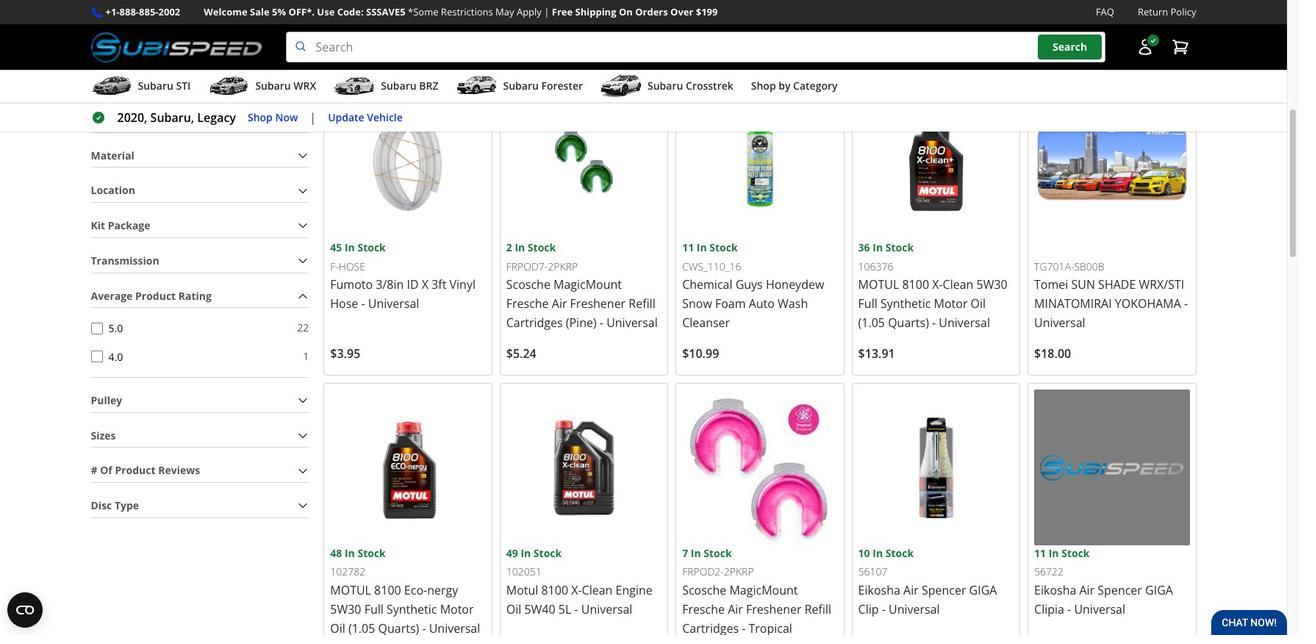 Task type: vqa. For each thing, say whether or not it's contained in the screenshot.


Task type: describe. For each thing, give the bounding box(es) containing it.
45 in stock f-hose fumoto 3/8in id x 3ft vinyl hose - universal
[[330, 241, 476, 312]]

average product rating button
[[91, 285, 309, 308]]

shop for shop now
[[248, 110, 273, 124]]

885-
[[139, 5, 159, 18]]

stock for scosche magicmount fresche air freshener refill cartridges (pine) - universal
[[528, 241, 556, 255]]

cartridges for scosche magicmount fresche air freshener refill cartridges (pine) - universal
[[507, 315, 563, 331]]

pulley button
[[91, 390, 309, 412]]

1 vertical spatial |
[[310, 110, 316, 126]]

motul 8100 x-clean 5w30 full synthetic motor oil (1.05 quarts) - universal image
[[859, 85, 1014, 240]]

a subaru wrx thumbnail image image
[[208, 75, 250, 97]]

in for eikosha air spencer giga clipia - universal
[[1049, 546, 1060, 560]]

full for motul 8100 eco-nergy 5w30 full synthetic motor oil (1.05 quarts) - universal
[[365, 601, 384, 618]]

5l
[[559, 601, 572, 618]]

4.0
[[108, 350, 123, 364]]

spencer for eikosha air spencer giga clipia - universal
[[1098, 582, 1143, 599]]

$5.24
[[507, 346, 537, 362]]

hose
[[330, 296, 358, 312]]

subaru,
[[150, 110, 194, 126]]

shop for shop by category
[[752, 79, 776, 93]]

pulley
[[91, 393, 122, 407]]

hose
[[339, 259, 366, 273]]

faq link
[[1097, 4, 1115, 20]]

motor for nergy
[[440, 601, 474, 618]]

tomei
[[1035, 277, 1069, 293]]

universal inside 2 in stock frpod7-2pkrp scosche magicmount fresche air freshener refill cartridges (pine) - universal
[[607, 315, 658, 331]]

kit package
[[91, 218, 150, 232]]

synthetic for eco-
[[387, 601, 437, 618]]

restrictions
[[441, 5, 493, 18]]

11 in stock cws_110_16 chemical guys honeydew snow foam auto wash cleanser
[[683, 241, 825, 331]]

cws_110_16
[[683, 259, 742, 273]]

888-
[[120, 5, 139, 18]]

air inside 7 in stock frpod2-2pkrp scosche magicmount fresche air freshener refill cartridges - tropical
[[728, 601, 744, 618]]

stock for scosche magicmount fresche air freshener refill cartridges - tropical
[[704, 546, 732, 560]]

orders
[[636, 5, 668, 18]]

stock for chemical guys honeydew snow foam auto wash cleanser
[[710, 241, 738, 255]]

subaru for subaru forester
[[503, 79, 539, 93]]

- inside 10 in stock 56107 eikosha air spencer giga clip - universal
[[882, 601, 886, 618]]

disc type button
[[91, 495, 309, 518]]

$10.99
[[683, 346, 720, 362]]

category : lifestyle
[[388, 20, 478, 34]]

in for fumoto 3/8in id x 3ft vinyl hose - universal
[[345, 241, 355, 255]]

material
[[91, 148, 135, 162]]

(1.05 for motul 8100 eco-nergy 5w30 full synthetic motor oil (1.05 quarts) - universal
[[349, 621, 375, 635]]

include
[[526, 52, 563, 66]]

tropical
[[749, 621, 793, 635]]

+1-888-885-2002
[[106, 5, 180, 18]]

tg701a-
[[1035, 259, 1075, 273]]

oil for nergy
[[330, 621, 346, 635]]

5.0
[[108, 321, 123, 335]]

rating
[[179, 289, 212, 303]]

material button
[[91, 145, 309, 167]]

f-
[[330, 259, 339, 273]]

by:
[[1067, 20, 1082, 34]]

lifestyle
[[436, 20, 478, 34]]

2pkrp for (pine)
[[548, 259, 578, 273]]

product inside the average product rating dropdown button
[[135, 289, 176, 303]]

in for motul 8100 x-clean 5w30 full synthetic motor oil (1.05 quarts) - universal
[[873, 241, 883, 255]]

x- for 5l
[[572, 582, 582, 599]]

8100 for motul 8100 x-clean engine oil 5w40 5l - universal
[[542, 582, 569, 599]]

2020, subaru, legacy
[[117, 110, 236, 126]]

air inside 2 in stock frpod7-2pkrp scosche magicmount fresche air freshener refill cartridges (pine) - universal
[[552, 296, 567, 312]]

forester
[[542, 79, 583, 93]]

motul
[[507, 582, 539, 599]]

$3.95
[[330, 346, 361, 362]]

synthetic for x-
[[881, 296, 931, 312]]

update
[[328, 110, 365, 124]]

48
[[330, 546, 342, 560]]

36
[[859, 241, 871, 255]]

quarts) for x-
[[889, 315, 930, 331]]

45
[[330, 241, 342, 255]]

oil inside 49 in stock 102051 motul 8100 x-clean engine oil 5w40 5l - universal
[[507, 601, 522, 618]]

49
[[507, 546, 518, 560]]

2002
[[159, 5, 180, 18]]

over
[[671, 5, 694, 18]]

shop now
[[248, 110, 298, 124]]

1
[[303, 349, 309, 363]]

subaru brz button
[[334, 73, 439, 102]]

in for motul 8100 x-clean engine oil 5w40 5l - universal
[[521, 546, 531, 560]]

- inside 11 in stock 56722 eikosha air spencer giga clipia - universal
[[1068, 602, 1072, 618]]

eikosha for clip
[[859, 582, 901, 599]]

a subaru sti thumbnail image image
[[91, 75, 132, 97]]

sb00b
[[1075, 259, 1105, 273]]

of
[[100, 464, 112, 478]]

all
[[538, 20, 550, 34]]

open widget image
[[7, 593, 43, 628]]

stock for motul 8100 x-clean engine oil 5w40 5l - universal
[[534, 546, 562, 560]]

oil for clean
[[971, 296, 986, 312]]

search input field
[[286, 32, 1106, 63]]

fumoto
[[330, 277, 373, 293]]

subaru sti
[[138, 79, 191, 93]]

stock for fumoto 3/8in id x 3ft vinyl hose - universal
[[358, 241, 386, 255]]

4.0 button
[[91, 351, 103, 363]]

product inside # of product reviews dropdown button
[[115, 464, 156, 478]]

eikosha air spencer giga clipia - universal image
[[1035, 390, 1190, 546]]

3/8in
[[376, 277, 404, 293]]

sizes button
[[91, 425, 309, 447]]

freshener for -
[[570, 296, 626, 312]]

average
[[91, 289, 133, 303]]

11 for eikosha air spencer giga clipia - universal
[[1035, 546, 1047, 560]]

giga for eikosha air spencer giga clip - universal
[[970, 582, 998, 599]]

in for scosche magicmount fresche air freshener refill cartridges - tropical
[[691, 546, 701, 560]]

102051
[[507, 565, 542, 579]]

nergy
[[427, 582, 458, 599]]

eikosha air spencer giga clip - universal image
[[859, 390, 1014, 546]]

clean for -
[[582, 582, 613, 599]]

scosche for scosche magicmount fresche air freshener refill cartridges - tropical
[[683, 582, 727, 599]]

# of product reviews button
[[91, 460, 309, 483]]

$199
[[696, 5, 718, 18]]

in for scosche magicmount fresche air freshener refill cartridges (pine) - universal
[[515, 241, 525, 255]]

102782
[[330, 565, 366, 579]]

8100 for motul 8100 x-clean 5w30 full synthetic motor oil (1.05 quarts) - universal
[[903, 277, 930, 293]]

- inside tg701a-sb00b tomei sun shade wrx/sti minatomirai yokohama - universal
[[1185, 296, 1189, 312]]

# of product reviews
[[91, 464, 200, 478]]

#
[[91, 464, 97, 478]]

by
[[779, 79, 791, 93]]

category
[[794, 79, 838, 93]]

air inside 11 in stock 56722 eikosha air spencer giga clipia - universal
[[1080, 582, 1095, 599]]

freshener for tropical
[[747, 601, 802, 618]]

auto
[[749, 296, 775, 312]]

welcome
[[204, 5, 248, 18]]

kit
[[91, 218, 105, 232]]

2pkrp for -
[[724, 565, 754, 579]]

$18.00
[[1035, 346, 1072, 362]]

0 vertical spatial |
[[544, 5, 550, 18]]

spencer for eikosha air spencer giga clip - universal
[[922, 582, 967, 599]]

yokohama
[[1116, 296, 1182, 312]]



Task type: locate. For each thing, give the bounding box(es) containing it.
1 horizontal spatial quarts)
[[889, 315, 930, 331]]

tomei sun shade wrx/sti minatomirai yokohama - universal image
[[1035, 85, 1190, 240]]

quarts) for eco-
[[378, 621, 419, 635]]

2 horizontal spatial 8100
[[903, 277, 930, 293]]

3 subaru from the left
[[381, 79, 417, 93]]

5%
[[272, 5, 286, 18]]

subaru for subaru wrx
[[256, 79, 291, 93]]

1 vertical spatial 5w30
[[330, 601, 362, 618]]

1 horizontal spatial full
[[859, 296, 878, 312]]

subaru sti button
[[91, 73, 191, 102]]

0 horizontal spatial refill
[[629, 296, 656, 312]]

5 subaru from the left
[[648, 79, 684, 93]]

subaru forester
[[503, 79, 583, 93]]

2 in stock frpod7-2pkrp scosche magicmount fresche air freshener refill cartridges (pine) - universal
[[507, 241, 658, 331]]

scosche magicmount fresche air freshener refill cartridges - tropical image
[[683, 390, 838, 546]]

0 vertical spatial 5w30
[[977, 277, 1008, 293]]

+1-888-885-2002 link
[[106, 4, 180, 20]]

0 vertical spatial quarts)
[[889, 315, 930, 331]]

0 vertical spatial full
[[859, 296, 878, 312]]

update vehicle
[[328, 110, 403, 124]]

subaru for subaru brz
[[381, 79, 417, 93]]

subaru down products
[[648, 79, 684, 93]]

in inside 2 in stock frpod7-2pkrp scosche magicmount fresche air freshener refill cartridges (pine) - universal
[[515, 241, 525, 255]]

all
[[565, 52, 578, 66]]

eikosha inside 10 in stock 56107 eikosha air spencer giga clip - universal
[[859, 582, 901, 599]]

0 horizontal spatial cartridges
[[507, 315, 563, 331]]

scosche down the frpod7-
[[507, 277, 551, 293]]

1 horizontal spatial magicmount
[[730, 582, 798, 599]]

quarts) up $13.91
[[889, 315, 930, 331]]

2pkrp inside 7 in stock frpod2-2pkrp scosche magicmount fresche air freshener refill cartridges - tropical
[[724, 565, 754, 579]]

in inside 49 in stock 102051 motul 8100 x-clean engine oil 5w40 5l - universal
[[521, 546, 531, 560]]

0 horizontal spatial 5w30
[[330, 601, 362, 618]]

1 spencer from the left
[[922, 582, 967, 599]]

in inside the 45 in stock f-hose fumoto 3/8in id x 3ft vinyl hose - universal
[[345, 241, 355, 255]]

shop left now
[[248, 110, 273, 124]]

stock inside 11 in stock cws_110_16 chemical guys honeydew snow foam auto wash cleanser
[[710, 241, 738, 255]]

full inside 36 in stock 106376 motul 8100 x-clean 5w30 full synthetic motor oil (1.05 quarts) - universal
[[859, 296, 878, 312]]

321
[[324, 20, 342, 34]]

x- inside 36 in stock 106376 motul 8100 x-clean 5w30 full synthetic motor oil (1.05 quarts) - universal
[[933, 277, 943, 293]]

now
[[275, 110, 298, 124]]

10
[[859, 546, 871, 560]]

1 vertical spatial oil
[[507, 601, 522, 618]]

1 horizontal spatial 2pkrp
[[724, 565, 754, 579]]

5w30 for motul 8100 eco-nergy 5w30 full synthetic motor oil (1.05 quarts) - universal
[[330, 601, 362, 618]]

1 horizontal spatial fresche
[[683, 601, 725, 618]]

0 horizontal spatial motul
[[330, 582, 371, 599]]

in for motul 8100 eco-nergy 5w30 full synthetic motor oil (1.05 quarts) - universal
[[345, 546, 355, 560]]

air inside 10 in stock 56107 eikosha air spencer giga clip - universal
[[904, 582, 919, 599]]

0 horizontal spatial magicmount
[[554, 277, 622, 293]]

universal inside 48 in stock 102782 motul 8100 eco-nergy 5w30 full synthetic motor oil (1.05 quarts) - universal
[[429, 621, 481, 635]]

magicmount up the "tropical"
[[730, 582, 798, 599]]

fresche for scosche magicmount fresche air freshener refill cartridges - tropical
[[683, 601, 725, 618]]

2pkrp up (pine)
[[548, 259, 578, 273]]

in
[[345, 241, 355, 255], [515, 241, 525, 255], [697, 241, 707, 255], [873, 241, 883, 255], [345, 546, 355, 560], [521, 546, 531, 560], [691, 546, 701, 560], [873, 546, 883, 560], [1049, 546, 1060, 560]]

update vehicle button
[[328, 109, 403, 126]]

stock up the frpod7-
[[528, 241, 556, 255]]

products
[[630, 52, 674, 66]]

1 vertical spatial product
[[115, 464, 156, 478]]

1 vertical spatial (1.05
[[349, 621, 375, 635]]

oil inside 48 in stock 102782 motul 8100 eco-nergy 5w30 full synthetic motor oil (1.05 quarts) - universal
[[330, 621, 346, 635]]

0 vertical spatial shop
[[752, 79, 776, 93]]

subaru for subaru crosstrek
[[648, 79, 684, 93]]

eikosha for clipia
[[1035, 582, 1077, 599]]

1 horizontal spatial synthetic
[[881, 296, 931, 312]]

1 horizontal spatial motor
[[935, 296, 968, 312]]

motul 8100 x-clean engine oil 5w40 5l - universal image
[[507, 390, 662, 546]]

motul for motul 8100 eco-nergy 5w30 full synthetic motor oil (1.05 quarts) - universal
[[330, 582, 371, 599]]

universal inside 10 in stock 56107 eikosha air spencer giga clip - universal
[[889, 601, 940, 618]]

synthetic
[[881, 296, 931, 312], [387, 601, 437, 618]]

apply
[[517, 5, 542, 18]]

8100 inside 49 in stock 102051 motul 8100 x-clean engine oil 5w40 5l - universal
[[542, 582, 569, 599]]

stock inside 11 in stock 56722 eikosha air spencer giga clipia - universal
[[1062, 546, 1090, 560]]

synthetic down 106376
[[881, 296, 931, 312]]

in right 45
[[345, 241, 355, 255]]

universal inside the 45 in stock f-hose fumoto 3/8in id x 3ft vinyl hose - universal
[[368, 296, 420, 312]]

1 vertical spatial refill
[[805, 601, 832, 618]]

oil inside 36 in stock 106376 motul 8100 x-clean 5w30 full synthetic motor oil (1.05 quarts) - universal
[[971, 296, 986, 312]]

0 vertical spatial motul
[[859, 277, 900, 293]]

full down 106376
[[859, 296, 878, 312]]

in right 48
[[345, 546, 355, 560]]

|
[[544, 5, 550, 18], [310, 110, 316, 126]]

eikosha down 56107
[[859, 582, 901, 599]]

air
[[552, 296, 567, 312], [904, 582, 919, 599], [1080, 582, 1095, 599], [728, 601, 744, 618]]

freshener inside 2 in stock frpod7-2pkrp scosche magicmount fresche air freshener refill cartridges (pine) - universal
[[570, 296, 626, 312]]

0 vertical spatial cartridges
[[507, 315, 563, 331]]

0 horizontal spatial scosche
[[507, 277, 551, 293]]

refill inside 2 in stock frpod7-2pkrp scosche magicmount fresche air freshener refill cartridges (pine) - universal
[[629, 296, 656, 312]]

giga for eikosha air spencer giga clipia - universal
[[1146, 582, 1174, 599]]

sort by:
[[1044, 20, 1082, 34]]

policy
[[1171, 5, 1197, 18]]

2020,
[[117, 110, 147, 126]]

321 results
[[324, 20, 379, 34]]

search button
[[1039, 35, 1103, 59]]

stock for motul 8100 x-clean 5w30 full synthetic motor oil (1.05 quarts) - universal
[[886, 241, 914, 255]]

0 horizontal spatial 2pkrp
[[548, 259, 578, 273]]

id
[[407, 277, 419, 293]]

package
[[108, 218, 150, 232]]

1 vertical spatial full
[[365, 601, 384, 618]]

7
[[683, 546, 689, 560]]

x- inside 49 in stock 102051 motul 8100 x-clean engine oil 5w40 5l - universal
[[572, 582, 582, 599]]

stock inside 7 in stock frpod2-2pkrp scosche magicmount fresche air freshener refill cartridges - tropical
[[704, 546, 732, 560]]

welcome sale 5% off*. use code: sssave5
[[204, 5, 406, 18]]

8100 inside 36 in stock 106376 motul 8100 x-clean 5w30 full synthetic motor oil (1.05 quarts) - universal
[[903, 277, 930, 293]]

in right "7"
[[691, 546, 701, 560]]

1 vertical spatial magicmount
[[730, 582, 798, 599]]

subaru for subaru sti
[[138, 79, 173, 93]]

sti
[[176, 79, 191, 93]]

in for chemical guys honeydew snow foam auto wash cleanser
[[697, 241, 707, 255]]

disc
[[91, 499, 112, 513]]

off*.
[[289, 5, 315, 18]]

product left rating
[[135, 289, 176, 303]]

stock inside the 45 in stock f-hose fumoto 3/8in id x 3ft vinyl hose - universal
[[358, 241, 386, 255]]

2 subaru from the left
[[256, 79, 291, 93]]

motul for motul 8100 x-clean 5w30 full synthetic motor oil (1.05 quarts) - universal
[[859, 277, 900, 293]]

in inside 36 in stock 106376 motul 8100 x-clean 5w30 full synthetic motor oil (1.05 quarts) - universal
[[873, 241, 883, 255]]

| right now
[[310, 110, 316, 126]]

stock up 56722
[[1062, 546, 1090, 560]]

1 horizontal spatial clean
[[943, 277, 974, 293]]

subispeed logo image
[[91, 32, 262, 63]]

scosche for scosche magicmount fresche air freshener refill cartridges (pine) - universal
[[507, 277, 551, 293]]

1 horizontal spatial refill
[[805, 601, 832, 618]]

0 vertical spatial scosche
[[507, 277, 551, 293]]

1 horizontal spatial 5w30
[[977, 277, 1008, 293]]

vehicle
[[367, 110, 403, 124]]

universal inside tg701a-sb00b tomei sun shade wrx/sti minatomirai yokohama - universal
[[1035, 315, 1086, 331]]

eco-
[[404, 582, 427, 599]]

- inside 7 in stock frpod2-2pkrp scosche magicmount fresche air freshener refill cartridges - tropical
[[742, 621, 746, 635]]

wrx
[[294, 79, 316, 93]]

include all universal products
[[526, 52, 674, 66]]

5w30 down 102782
[[330, 601, 362, 618]]

magicmount inside 7 in stock frpod2-2pkrp scosche magicmount fresche air freshener refill cartridges - tropical
[[730, 582, 798, 599]]

7 in stock frpod2-2pkrp scosche magicmount fresche air freshener refill cartridges - tropical
[[683, 546, 832, 635]]

0 horizontal spatial shop
[[248, 110, 273, 124]]

0 vertical spatial motor
[[935, 296, 968, 312]]

universal inside 11 in stock 56722 eikosha air spencer giga clipia - universal
[[1075, 602, 1126, 618]]

1 vertical spatial x-
[[572, 582, 582, 599]]

motul down 102782
[[330, 582, 371, 599]]

universal inside 49 in stock 102051 motul 8100 x-clean engine oil 5w40 5l - universal
[[582, 601, 633, 618]]

spencer inside 11 in stock 56722 eikosha air spencer giga clipia - universal
[[1098, 582, 1143, 599]]

clean inside 49 in stock 102051 motul 8100 x-clean engine oil 5w40 5l - universal
[[582, 582, 613, 599]]

scosche down frpod2-
[[683, 582, 727, 599]]

2 spencer from the left
[[1098, 582, 1143, 599]]

1 vertical spatial motor
[[440, 601, 474, 618]]

stock inside 48 in stock 102782 motul 8100 eco-nergy 5w30 full synthetic motor oil (1.05 quarts) - universal
[[358, 546, 386, 560]]

motor for clean
[[935, 296, 968, 312]]

5w30 left tomei
[[977, 277, 1008, 293]]

subaru down include
[[503, 79, 539, 93]]

0 horizontal spatial |
[[310, 110, 316, 126]]

spencer inside 10 in stock 56107 eikosha air spencer giga clip - universal
[[922, 582, 967, 599]]

(1.05 inside 36 in stock 106376 motul 8100 x-clean 5w30 full synthetic motor oil (1.05 quarts) - universal
[[859, 315, 886, 331]]

motul inside 48 in stock 102782 motul 8100 eco-nergy 5w30 full synthetic motor oil (1.05 quarts) - universal
[[330, 582, 371, 599]]

1 vertical spatial clean
[[582, 582, 613, 599]]

scosche inside 2 in stock frpod7-2pkrp scosche magicmount fresche air freshener refill cartridges (pine) - universal
[[507, 277, 551, 293]]

2pkrp inside 2 in stock frpod7-2pkrp scosche magicmount fresche air freshener refill cartridges (pine) - universal
[[548, 259, 578, 273]]

product right of
[[115, 464, 156, 478]]

sun
[[1072, 277, 1096, 293]]

1 vertical spatial 11
[[1035, 546, 1047, 560]]

in for eikosha air spencer giga clip - universal
[[873, 546, 883, 560]]

in inside 48 in stock 102782 motul 8100 eco-nergy 5w30 full synthetic motor oil (1.05 quarts) - universal
[[345, 546, 355, 560]]

1 horizontal spatial shop
[[752, 79, 776, 93]]

0 vertical spatial 2pkrp
[[548, 259, 578, 273]]

sizes
[[91, 428, 116, 442]]

1 horizontal spatial spencer
[[1098, 582, 1143, 599]]

refill for scosche magicmount fresche air freshener refill cartridges - tropical
[[805, 601, 832, 618]]

brz
[[419, 79, 439, 93]]

11 up "cws_110_16"
[[683, 241, 694, 255]]

magicmount for tropical
[[730, 582, 798, 599]]

motul down 106376
[[859, 277, 900, 293]]

transmission button
[[91, 250, 309, 273]]

11 up 56722
[[1035, 546, 1047, 560]]

magicmount up (pine)
[[554, 277, 622, 293]]

1 horizontal spatial |
[[544, 5, 550, 18]]

shop inside dropdown button
[[752, 79, 776, 93]]

fresche for scosche magicmount fresche air freshener refill cartridges (pine) - universal
[[507, 296, 549, 312]]

in up "cws_110_16"
[[697, 241, 707, 255]]

1 subaru from the left
[[138, 79, 173, 93]]

0 vertical spatial clean
[[943, 277, 974, 293]]

full
[[859, 296, 878, 312], [365, 601, 384, 618]]

5w30
[[977, 277, 1008, 293], [330, 601, 362, 618]]

sssave5
[[366, 5, 406, 18]]

48 in stock 102782 motul 8100 eco-nergy 5w30 full synthetic motor oil (1.05 quarts) - universal
[[330, 546, 481, 635]]

motor inside 48 in stock 102782 motul 8100 eco-nergy 5w30 full synthetic motor oil (1.05 quarts) - universal
[[440, 601, 474, 618]]

disc type
[[91, 499, 139, 513]]

engine
[[616, 582, 653, 599]]

search
[[1053, 40, 1088, 54]]

2pkrp up the "tropical"
[[724, 565, 754, 579]]

subaru
[[138, 79, 173, 93], [256, 79, 291, 93], [381, 79, 417, 93], [503, 79, 539, 93], [648, 79, 684, 93]]

a subaru forester thumbnail image image
[[456, 75, 498, 97]]

snow
[[683, 296, 713, 312]]

chemical
[[683, 277, 733, 293]]

in inside 7 in stock frpod2-2pkrp scosche magicmount fresche air freshener refill cartridges - tropical
[[691, 546, 701, 560]]

quarts)
[[889, 315, 930, 331], [378, 621, 419, 635]]

cartridges down frpod2-
[[683, 621, 739, 635]]

stock up 102782
[[358, 546, 386, 560]]

11 inside 11 in stock cws_110_16 chemical guys honeydew snow foam auto wash cleanser
[[683, 241, 694, 255]]

stock up 56107
[[886, 546, 914, 560]]

fresche down frpod2-
[[683, 601, 725, 618]]

minatomirai
[[1035, 296, 1113, 312]]

+1-
[[106, 5, 120, 18]]

full for motul 8100 x-clean 5w30 full synthetic motor oil (1.05 quarts) - universal
[[859, 296, 878, 312]]

2 vertical spatial oil
[[330, 621, 346, 635]]

1 horizontal spatial freshener
[[747, 601, 802, 618]]

- inside the 45 in stock f-hose fumoto 3/8in id x 3ft vinyl hose - universal
[[361, 296, 365, 312]]

universal inside 36 in stock 106376 motul 8100 x-clean 5w30 full synthetic motor oil (1.05 quarts) - universal
[[940, 315, 991, 331]]

(1.05 inside 48 in stock 102782 motul 8100 eco-nergy 5w30 full synthetic motor oil (1.05 quarts) - universal
[[349, 621, 375, 635]]

shade
[[1099, 277, 1137, 293]]

freshener up (pine)
[[570, 296, 626, 312]]

1 horizontal spatial oil
[[507, 601, 522, 618]]

in right 2
[[515, 241, 525, 255]]

quarts) inside 36 in stock 106376 motul 8100 x-clean 5w30 full synthetic motor oil (1.05 quarts) - universal
[[889, 315, 930, 331]]

8100 for motul 8100 eco-nergy 5w30 full synthetic motor oil (1.05 quarts) - universal
[[374, 582, 401, 599]]

clear
[[510, 20, 536, 34]]

giga
[[970, 582, 998, 599], [1146, 582, 1174, 599]]

synthetic inside 36 in stock 106376 motul 8100 x-clean 5w30 full synthetic motor oil (1.05 quarts) - universal
[[881, 296, 931, 312]]

- inside 49 in stock 102051 motul 8100 x-clean engine oil 5w40 5l - universal
[[575, 601, 579, 618]]

1 vertical spatial motul
[[330, 582, 371, 599]]

scosche magicmount fresche air freshener refill cartridges (pine) - universal image
[[507, 85, 662, 240]]

1 horizontal spatial motul
[[859, 277, 900, 293]]

11 for chemical guys honeydew snow foam auto wash cleanser
[[683, 241, 694, 255]]

stock for eikosha air spencer giga clipia - universal
[[1062, 546, 1090, 560]]

clear all
[[510, 20, 550, 34]]

in inside 11 in stock 56722 eikosha air spencer giga clipia - universal
[[1049, 546, 1060, 560]]

cartridges up "$5.24"
[[507, 315, 563, 331]]

magicmount inside 2 in stock frpod7-2pkrp scosche magicmount fresche air freshener refill cartridges (pine) - universal
[[554, 277, 622, 293]]

legacy
[[197, 110, 236, 126]]

universal
[[581, 52, 627, 66], [368, 296, 420, 312], [607, 315, 658, 331], [940, 315, 991, 331], [1035, 315, 1086, 331], [582, 601, 633, 618], [889, 601, 940, 618], [1075, 602, 1126, 618], [429, 621, 481, 635]]

full inside 48 in stock 102782 motul 8100 eco-nergy 5w30 full synthetic motor oil (1.05 quarts) - universal
[[365, 601, 384, 618]]

may
[[496, 5, 515, 18]]

cartridges for scosche magicmount fresche air freshener refill cartridges - tropical
[[683, 621, 739, 635]]

stock for motul 8100 eco-nergy 5w30 full synthetic motor oil (1.05 quarts) - universal
[[358, 546, 386, 560]]

(1.05 down 102782
[[349, 621, 375, 635]]

1 horizontal spatial x-
[[933, 277, 943, 293]]

1 vertical spatial fresche
[[683, 601, 725, 618]]

in inside 10 in stock 56107 eikosha air spencer giga clip - universal
[[873, 546, 883, 560]]

fresche down the frpod7-
[[507, 296, 549, 312]]

freshener up the "tropical"
[[747, 601, 802, 618]]

1 horizontal spatial (1.05
[[859, 315, 886, 331]]

refill left clip
[[805, 601, 832, 618]]

- inside 2 in stock frpod7-2pkrp scosche magicmount fresche air freshener refill cartridges (pine) - universal
[[600, 315, 604, 331]]

1 horizontal spatial 8100
[[542, 582, 569, 599]]

1 vertical spatial 2pkrp
[[724, 565, 754, 579]]

cartridges inside 2 in stock frpod7-2pkrp scosche magicmount fresche air freshener refill cartridges (pine) - universal
[[507, 315, 563, 331]]

0 horizontal spatial freshener
[[570, 296, 626, 312]]

0 vertical spatial 11
[[683, 241, 694, 255]]

22
[[297, 321, 309, 335]]

refill inside 7 in stock frpod2-2pkrp scosche magicmount fresche air freshener refill cartridges - tropical
[[805, 601, 832, 618]]

0 horizontal spatial 8100
[[374, 582, 401, 599]]

2 giga from the left
[[1146, 582, 1174, 599]]

use
[[317, 5, 335, 18]]

return policy
[[1139, 5, 1197, 18]]

0 horizontal spatial x-
[[572, 582, 582, 599]]

motul inside 36 in stock 106376 motul 8100 x-clean 5w30 full synthetic motor oil (1.05 quarts) - universal
[[859, 277, 900, 293]]

quarts) down eco-
[[378, 621, 419, 635]]

0 vertical spatial x-
[[933, 277, 943, 293]]

shop left the 'by'
[[752, 79, 776, 93]]

subaru left the brz
[[381, 79, 417, 93]]

stock up 102051
[[534, 546, 562, 560]]

1 vertical spatial freshener
[[747, 601, 802, 618]]

stock for eikosha air spencer giga clip - universal
[[886, 546, 914, 560]]

0 vertical spatial oil
[[971, 296, 986, 312]]

*some restrictions may apply | free shipping on orders over $199
[[408, 5, 718, 18]]

1 giga from the left
[[970, 582, 998, 599]]

fresche inside 7 in stock frpod2-2pkrp scosche magicmount fresche air freshener refill cartridges - tropical
[[683, 601, 725, 618]]

product
[[135, 289, 176, 303], [115, 464, 156, 478]]

1 horizontal spatial scosche
[[683, 582, 727, 599]]

fresche inside 2 in stock frpod7-2pkrp scosche magicmount fresche air freshener refill cartridges (pine) - universal
[[507, 296, 549, 312]]

1 vertical spatial synthetic
[[387, 601, 437, 618]]

in right 10
[[873, 546, 883, 560]]

0 vertical spatial (1.05
[[859, 315, 886, 331]]

0 horizontal spatial full
[[365, 601, 384, 618]]

cartridges
[[507, 315, 563, 331], [683, 621, 739, 635]]

0 vertical spatial synthetic
[[881, 296, 931, 312]]

1 vertical spatial quarts)
[[378, 621, 419, 635]]

eikosha inside 11 in stock 56722 eikosha air spencer giga clipia - universal
[[1035, 582, 1077, 599]]

reviews
[[158, 464, 200, 478]]

in right '49'
[[521, 546, 531, 560]]

honeydew
[[766, 277, 825, 293]]

stock inside 2 in stock frpod7-2pkrp scosche magicmount fresche air freshener refill cartridges (pine) - universal
[[528, 241, 556, 255]]

5w30 inside 36 in stock 106376 motul 8100 x-clean 5w30 full synthetic motor oil (1.05 quarts) - universal
[[977, 277, 1008, 293]]

stock up "cws_110_16"
[[710, 241, 738, 255]]

refill for scosche magicmount fresche air freshener refill cartridges (pine) - universal
[[629, 296, 656, 312]]

in up 56722
[[1049, 546, 1060, 560]]

return policy link
[[1139, 4, 1197, 20]]

0 vertical spatial freshener
[[570, 296, 626, 312]]

1 vertical spatial shop
[[248, 110, 273, 124]]

fumoto 3/8in id x 3ft vinyl hose - universal image
[[330, 85, 486, 240]]

shop by category button
[[752, 73, 838, 102]]

x
[[422, 277, 429, 293]]

0 horizontal spatial eikosha
[[859, 582, 901, 599]]

scosche inside 7 in stock frpod2-2pkrp scosche magicmount fresche air freshener refill cartridges - tropical
[[683, 582, 727, 599]]

type
[[115, 499, 139, 513]]

in inside 11 in stock cws_110_16 chemical guys honeydew snow foam auto wash cleanser
[[697, 241, 707, 255]]

1 horizontal spatial giga
[[1146, 582, 1174, 599]]

0 horizontal spatial synthetic
[[387, 601, 437, 618]]

1 horizontal spatial eikosha
[[1035, 582, 1077, 599]]

a subaru crosstrek thumbnail image image
[[601, 75, 642, 97]]

subaru inside dropdown button
[[256, 79, 291, 93]]

0 vertical spatial refill
[[629, 296, 656, 312]]

2 horizontal spatial oil
[[971, 296, 986, 312]]

1 vertical spatial scosche
[[683, 582, 727, 599]]

1 vertical spatial cartridges
[[683, 621, 739, 635]]

8100
[[903, 277, 930, 293], [374, 582, 401, 599], [542, 582, 569, 599]]

| left free
[[544, 5, 550, 18]]

5w30 for motul 8100 x-clean 5w30 full synthetic motor oil (1.05 quarts) - universal
[[977, 277, 1008, 293]]

subaru crosstrek
[[648, 79, 734, 93]]

1 horizontal spatial cartridges
[[683, 621, 739, 635]]

eikosha down 56722
[[1035, 582, 1077, 599]]

0 horizontal spatial fresche
[[507, 296, 549, 312]]

x- for motor
[[933, 277, 943, 293]]

cartridges inside 7 in stock frpod2-2pkrp scosche magicmount fresche air freshener refill cartridges - tropical
[[683, 621, 739, 635]]

a subaru brz thumbnail image image
[[334, 75, 375, 97]]

magicmount for -
[[554, 277, 622, 293]]

stock inside 36 in stock 106376 motul 8100 x-clean 5w30 full synthetic motor oil (1.05 quarts) - universal
[[886, 241, 914, 255]]

vinyl
[[450, 277, 476, 293]]

0 vertical spatial magicmount
[[554, 277, 622, 293]]

0 horizontal spatial spencer
[[922, 582, 967, 599]]

56107
[[859, 565, 888, 579]]

stock up frpod2-
[[704, 546, 732, 560]]

(pine)
[[566, 315, 597, 331]]

0 horizontal spatial giga
[[970, 582, 998, 599]]

1 eikosha from the left
[[859, 582, 901, 599]]

0 horizontal spatial motor
[[440, 601, 474, 618]]

kit package button
[[91, 215, 309, 237]]

giga inside 11 in stock 56722 eikosha air spencer giga clipia - universal
[[1146, 582, 1174, 599]]

chemical guys honeydew snow foam auto wash cleanser image
[[683, 85, 838, 240]]

0 vertical spatial product
[[135, 289, 176, 303]]

- inside 48 in stock 102782 motul 8100 eco-nergy 5w30 full synthetic motor oil (1.05 quarts) - universal
[[422, 621, 426, 635]]

4 subaru from the left
[[503, 79, 539, 93]]

synthetic inside 48 in stock 102782 motul 8100 eco-nergy 5w30 full synthetic motor oil (1.05 quarts) - universal
[[387, 601, 437, 618]]

8100 inside 48 in stock 102782 motul 8100 eco-nergy 5w30 full synthetic motor oil (1.05 quarts) - universal
[[374, 582, 401, 599]]

11 in stock 56722 eikosha air spencer giga clipia - universal
[[1035, 546, 1174, 618]]

refill left the snow
[[629, 296, 656, 312]]

(1.05 up $13.91
[[859, 315, 886, 331]]

in right 36
[[873, 241, 883, 255]]

stock up 106376
[[886, 241, 914, 255]]

2
[[507, 241, 512, 255]]

2 eikosha from the left
[[1035, 582, 1077, 599]]

0 vertical spatial fresche
[[507, 296, 549, 312]]

-
[[361, 296, 365, 312], [1185, 296, 1189, 312], [600, 315, 604, 331], [933, 315, 936, 331], [575, 601, 579, 618], [882, 601, 886, 618], [1068, 602, 1072, 618], [422, 621, 426, 635], [742, 621, 746, 635]]

motor inside 36 in stock 106376 motul 8100 x-clean 5w30 full synthetic motor oil (1.05 quarts) - universal
[[935, 296, 968, 312]]

0 horizontal spatial (1.05
[[349, 621, 375, 635]]

subaru up 'shop now'
[[256, 79, 291, 93]]

0 horizontal spatial clean
[[582, 582, 613, 599]]

giga inside 10 in stock 56107 eikosha air spencer giga clip - universal
[[970, 582, 998, 599]]

full down 102782
[[365, 601, 384, 618]]

stock up hose at top left
[[358, 241, 386, 255]]

36 in stock 106376 motul 8100 x-clean 5w30 full synthetic motor oil (1.05 quarts) - universal
[[859, 241, 1008, 331]]

11 inside 11 in stock 56722 eikosha air spencer giga clipia - universal
[[1035, 546, 1047, 560]]

(1.05 for motul 8100 x-clean 5w30 full synthetic motor oil (1.05 quarts) - universal
[[859, 315, 886, 331]]

- inside 36 in stock 106376 motul 8100 x-clean 5w30 full synthetic motor oil (1.05 quarts) - universal
[[933, 315, 936, 331]]

stock inside 10 in stock 56107 eikosha air spencer giga clip - universal
[[886, 546, 914, 560]]

106376
[[859, 259, 894, 273]]

5w30 inside 48 in stock 102782 motul 8100 eco-nergy 5w30 full synthetic motor oil (1.05 quarts) - universal
[[330, 601, 362, 618]]

quarts) inside 48 in stock 102782 motul 8100 eco-nergy 5w30 full synthetic motor oil (1.05 quarts) - universal
[[378, 621, 419, 635]]

clean inside 36 in stock 106376 motul 8100 x-clean 5w30 full synthetic motor oil (1.05 quarts) - universal
[[943, 277, 974, 293]]

0 horizontal spatial 11
[[683, 241, 694, 255]]

stock inside 49 in stock 102051 motul 8100 x-clean engine oil 5w40 5l - universal
[[534, 546, 562, 560]]

synthetic down eco-
[[387, 601, 437, 618]]

clean for oil
[[943, 277, 974, 293]]

freshener inside 7 in stock frpod2-2pkrp scosche magicmount fresche air freshener refill cartridges - tropical
[[747, 601, 802, 618]]

5.0 button
[[91, 323, 103, 334]]

0 horizontal spatial oil
[[330, 621, 346, 635]]

button image
[[1137, 38, 1154, 56]]

subaru left sti
[[138, 79, 173, 93]]

0 horizontal spatial quarts)
[[378, 621, 419, 635]]

1 horizontal spatial 11
[[1035, 546, 1047, 560]]

motul 8100 eco-nergy 5w30 full synthetic motor oil (1.05 quarts) - universal image
[[330, 390, 486, 546]]



